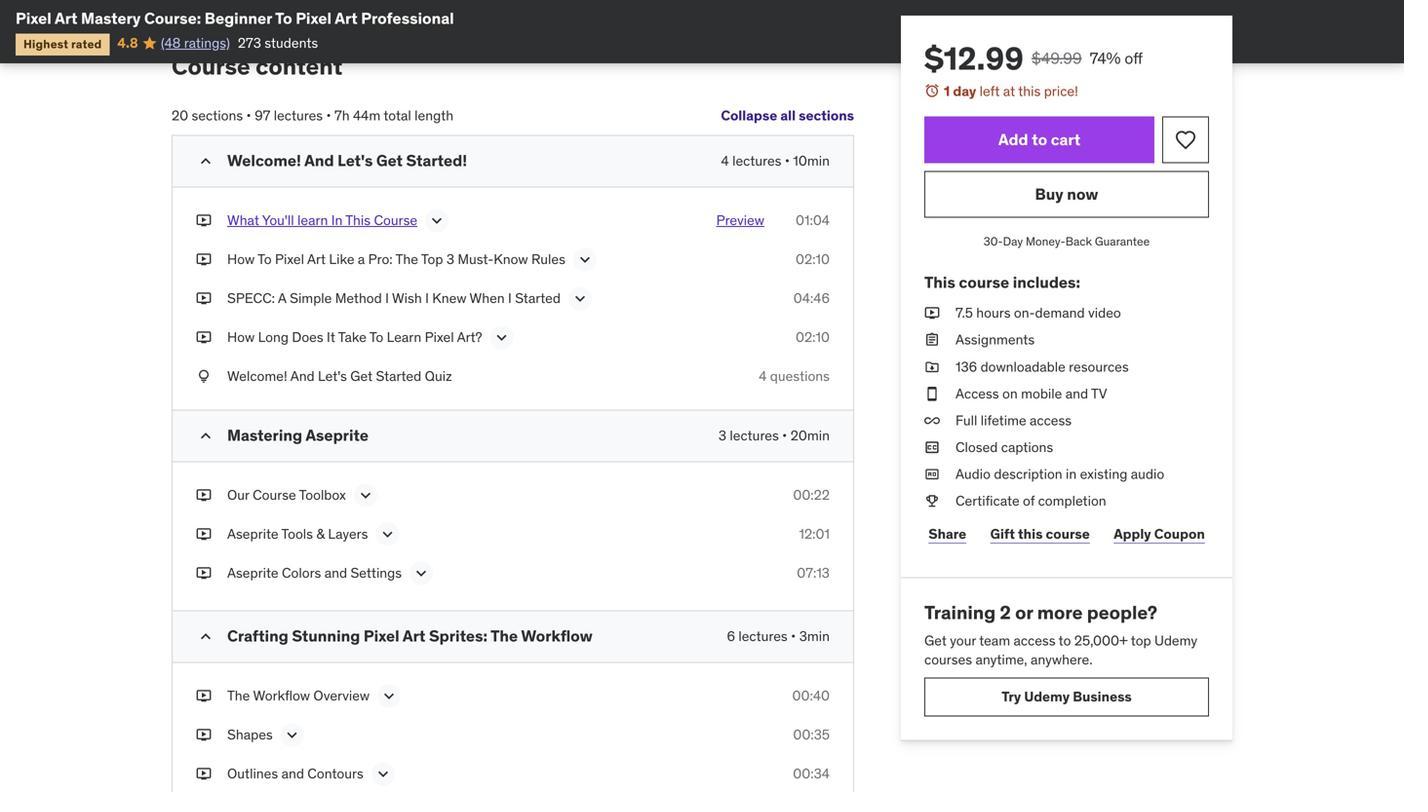 Task type: describe. For each thing, give the bounding box(es) containing it.
outlines
[[227, 765, 278, 783]]

simple
[[290, 290, 332, 307]]

full lifetime access
[[956, 412, 1072, 429]]

1 i from the left
[[385, 290, 389, 307]]

mastering aseprite
[[227, 425, 369, 445]]

07:13
[[797, 564, 830, 582]]

136 downloadable resources
[[956, 358, 1129, 376]]

4.8
[[117, 34, 138, 52]]

• for crafting stunning pixel art sprites: the workflow
[[791, 628, 796, 645]]

access inside the training 2 or more people? get your team access to 25,000+ top udemy courses anytime, anywhere.
[[1014, 632, 1056, 650]]

how long does it take to learn pixel art?
[[227, 329, 482, 346]]

layers
[[328, 525, 368, 543]]

mastering
[[227, 425, 302, 445]]

captions
[[1001, 439, 1053, 456]]

• for welcome! and let's get started!
[[785, 152, 790, 170]]

show lecture description image for the workflow overview
[[379, 687, 399, 706]]

gift
[[990, 526, 1015, 543]]

show lecture description image for how long does it take to learn pixel art?
[[492, 328, 511, 348]]

a
[[358, 251, 365, 268]]

pixel up students
[[296, 8, 332, 28]]

at
[[1003, 82, 1015, 100]]

rated
[[71, 36, 102, 52]]

1 horizontal spatial course
[[1046, 526, 1090, 543]]

apply coupon
[[1114, 526, 1205, 543]]

the workflow overview
[[227, 687, 370, 705]]

this inside gift this course link
[[1018, 526, 1043, 543]]

course:
[[144, 8, 201, 28]]

access on mobile and tv
[[956, 385, 1107, 403]]

off
[[1125, 48, 1143, 68]]

aseprite for tools
[[227, 525, 278, 543]]

long
[[258, 329, 289, 346]]

training
[[924, 601, 996, 624]]

day
[[1003, 234, 1023, 249]]

7.5 hours on-demand video
[[956, 304, 1121, 322]]

show lecture description image for how to pixel art like a pro: the top 3 must-know rules
[[575, 250, 595, 270]]

1 vertical spatial and
[[324, 564, 347, 582]]

0 horizontal spatial workflow
[[253, 687, 310, 705]]

people?
[[1087, 601, 1158, 624]]

this inside 'button'
[[345, 212, 371, 229]]

art left professional
[[335, 8, 358, 28]]

specc:
[[227, 290, 275, 307]]

learn
[[297, 212, 328, 229]]

10min
[[793, 152, 830, 170]]

audio
[[1131, 466, 1165, 483]]

pixel up highest at the left of page
[[16, 8, 51, 28]]

colors
[[282, 564, 321, 582]]

show lecture description image for outlines and contours
[[373, 765, 393, 784]]

lectures for welcome! and let's get started!
[[732, 152, 782, 170]]

our
[[227, 486, 249, 504]]

0 vertical spatial and
[[1066, 385, 1088, 403]]

know
[[494, 251, 528, 268]]

• left 97
[[246, 107, 251, 124]]

4 lectures • 10min
[[721, 152, 830, 170]]

0 horizontal spatial 3
[[446, 251, 454, 268]]

gift this course
[[990, 526, 1090, 543]]

buy now
[[1035, 184, 1098, 204]]

0 horizontal spatial the
[[227, 687, 250, 705]]

course inside 'button'
[[374, 212, 417, 229]]

let's for started
[[318, 368, 347, 385]]

04:46
[[793, 290, 830, 307]]

$12.99
[[924, 39, 1024, 78]]

beginner
[[205, 8, 272, 28]]

what you'll learn in this course button
[[227, 211, 417, 235]]

136
[[956, 358, 977, 376]]

collapse all sections
[[721, 107, 854, 124]]

try udemy business
[[1002, 688, 1132, 706]]

overview
[[313, 687, 370, 705]]

top
[[421, 251, 443, 268]]

2 i from the left
[[425, 290, 429, 307]]

how for how long does it take to learn pixel art?
[[227, 329, 255, 346]]

students
[[265, 34, 318, 52]]

lifetime
[[981, 412, 1026, 429]]

0 vertical spatial started
[[515, 290, 561, 307]]

1 horizontal spatial workflow
[[521, 626, 593, 646]]

show lecture description image for aseprite colors and settings
[[412, 564, 431, 583]]

shapes
[[227, 726, 273, 744]]

anywhere.
[[1031, 652, 1093, 669]]

professional
[[361, 8, 454, 28]]

collapse all sections button
[[721, 96, 854, 135]]

learn
[[387, 329, 421, 346]]

more
[[1037, 601, 1083, 624]]

lectures for crafting stunning pixel art sprites: the workflow
[[738, 628, 788, 645]]

in
[[1066, 466, 1077, 483]]

of
[[1023, 493, 1035, 510]]

what
[[227, 212, 259, 229]]

highest
[[23, 36, 68, 52]]

share
[[929, 526, 966, 543]]

description
[[994, 466, 1063, 483]]

highest rated
[[23, 36, 102, 52]]

20min
[[791, 427, 830, 444]]

sections inside the collapse all sections dropdown button
[[799, 107, 854, 124]]

our course toolbox
[[227, 486, 346, 504]]

now
[[1067, 184, 1098, 204]]

anytime,
[[976, 652, 1027, 669]]

3 lectures • 20min
[[718, 427, 830, 444]]

buy
[[1035, 184, 1064, 204]]

add to cart
[[998, 130, 1081, 150]]

$49.99
[[1032, 48, 1082, 68]]

and for started!
[[304, 151, 334, 171]]

4 for 4 questions
[[759, 368, 767, 385]]

0 vertical spatial course
[[959, 272, 1009, 292]]

try udemy business link
[[924, 678, 1209, 717]]

guarantee
[[1095, 234, 1150, 249]]

show lecture description image for our course toolbox
[[356, 486, 375, 505]]

take
[[338, 329, 367, 346]]

crafting
[[227, 626, 288, 646]]

74%
[[1090, 48, 1121, 68]]

must-
[[458, 251, 494, 268]]

to inside the training 2 or more people? get your team access to 25,000+ top udemy courses anytime, anywhere.
[[1059, 632, 1071, 650]]

includes:
[[1013, 272, 1080, 292]]

wishlist image
[[1174, 128, 1197, 152]]

• left 7h 44m
[[326, 107, 331, 124]]

1 vertical spatial started
[[376, 368, 421, 385]]

how to pixel art like a pro: the top 3 must-know rules
[[227, 251, 565, 268]]

pixel up a
[[275, 251, 304, 268]]

small image for welcome! and let's get started!
[[196, 152, 215, 171]]



Task type: vqa. For each thing, say whether or not it's contained in the screenshot.
Rules
yes



Task type: locate. For each thing, give the bounding box(es) containing it.
welcome! and let's get started!
[[227, 151, 467, 171]]

0 vertical spatial get
[[376, 151, 403, 171]]

lectures for mastering aseprite
[[730, 427, 779, 444]]

to left cart
[[1032, 130, 1047, 150]]

273 students
[[238, 34, 318, 52]]

1 vertical spatial udemy
[[1024, 688, 1070, 706]]

how for how to pixel art like a pro: the top 3 must-know rules
[[227, 251, 255, 268]]

the up shapes
[[227, 687, 250, 705]]

• left 3min
[[791, 628, 796, 645]]

course up how to pixel art like a pro: the top 3 must-know rules at the left top of page
[[374, 212, 417, 229]]

show lecture description image up outlines and contours
[[282, 726, 302, 745]]

this right at
[[1018, 82, 1041, 100]]

welcome! down long
[[227, 368, 287, 385]]

aseprite
[[306, 425, 369, 445], [227, 525, 278, 543], [227, 564, 278, 582]]

1 horizontal spatial 4
[[759, 368, 767, 385]]

0 vertical spatial let's
[[338, 151, 373, 171]]

3 left 20min
[[718, 427, 726, 444]]

tv
[[1091, 385, 1107, 403]]

1 vertical spatial the
[[491, 626, 518, 646]]

1 vertical spatial and
[[290, 368, 315, 385]]

and down "does"
[[290, 368, 315, 385]]

i right wish
[[425, 290, 429, 307]]

1 vertical spatial this
[[1018, 526, 1043, 543]]

2 horizontal spatial i
[[508, 290, 512, 307]]

0 vertical spatial course
[[172, 52, 250, 81]]

to inside button
[[1032, 130, 1047, 150]]

show lecture description image up top
[[427, 211, 447, 231]]

and for started
[[290, 368, 315, 385]]

0 horizontal spatial to
[[1032, 130, 1047, 150]]

pixel left art?
[[425, 329, 454, 346]]

crafting stunning pixel art sprites: the workflow
[[227, 626, 593, 646]]

00:22
[[793, 486, 830, 504]]

and right outlines
[[281, 765, 304, 783]]

to
[[1032, 130, 1047, 150], [1059, 632, 1071, 650]]

started!
[[406, 151, 467, 171]]

lectures left 20min
[[730, 427, 779, 444]]

0 vertical spatial aseprite
[[306, 425, 369, 445]]

0 vertical spatial access
[[1030, 412, 1072, 429]]

1 vertical spatial to
[[1059, 632, 1071, 650]]

to up 273 students
[[275, 8, 292, 28]]

course right our
[[253, 486, 296, 504]]

show lecture description image right art?
[[492, 328, 511, 348]]

the left top
[[396, 251, 418, 268]]

2 vertical spatial get
[[924, 632, 947, 650]]

completion
[[1038, 493, 1106, 510]]

3 i from the left
[[508, 290, 512, 307]]

show lecture description image right overview
[[379, 687, 399, 706]]

to up anywhere.
[[1059, 632, 1071, 650]]

aseprite for colors
[[227, 564, 278, 582]]

welcome! and let's get started quiz
[[227, 368, 452, 385]]

all
[[780, 107, 796, 124]]

existing
[[1080, 466, 1128, 483]]

this right the gift
[[1018, 526, 1043, 543]]

started down the learn
[[376, 368, 421, 385]]

1 vertical spatial 4
[[759, 368, 767, 385]]

1 horizontal spatial i
[[425, 290, 429, 307]]

0 vertical spatial 3
[[446, 251, 454, 268]]

price!
[[1044, 82, 1078, 100]]

course up hours
[[959, 272, 1009, 292]]

xsmall image
[[196, 250, 212, 269], [196, 289, 212, 308], [924, 358, 940, 377], [196, 367, 212, 386], [924, 411, 940, 431], [924, 438, 940, 457], [924, 492, 940, 511], [196, 687, 212, 706], [196, 726, 212, 745], [196, 765, 212, 784]]

0 horizontal spatial get
[[350, 368, 373, 385]]

when
[[470, 290, 505, 307]]

questions
[[770, 368, 830, 385]]

02:10 down '01:04'
[[796, 251, 830, 268]]

money-
[[1026, 234, 1066, 249]]

pro:
[[368, 251, 393, 268]]

access down mobile
[[1030, 412, 1072, 429]]

1 vertical spatial to
[[258, 251, 272, 268]]

this
[[1018, 82, 1041, 100], [1018, 526, 1043, 543]]

1 vertical spatial get
[[350, 368, 373, 385]]

0 horizontal spatial started
[[376, 368, 421, 385]]

aseprite left colors
[[227, 564, 278, 582]]

0 vertical spatial udemy
[[1155, 632, 1198, 650]]

(48 ratings)
[[161, 34, 230, 52]]

0 horizontal spatial sections
[[192, 107, 243, 124]]

1 horizontal spatial to
[[1059, 632, 1071, 650]]

show lecture description image
[[427, 211, 447, 231], [492, 328, 511, 348], [379, 687, 399, 706], [282, 726, 302, 745]]

the right sprites:
[[491, 626, 518, 646]]

collapse
[[721, 107, 777, 124]]

i right when
[[508, 290, 512, 307]]

to up specc:
[[258, 251, 272, 268]]

how down what
[[227, 251, 255, 268]]

2 vertical spatial course
[[253, 486, 296, 504]]

• left 10min
[[785, 152, 790, 170]]

and down 20 sections • 97 lectures • 7h 44m total length
[[304, 151, 334, 171]]

to right take
[[369, 329, 383, 346]]

2 this from the top
[[1018, 526, 1043, 543]]

0 horizontal spatial course
[[959, 272, 1009, 292]]

show lecture description image right layers
[[378, 525, 397, 544]]

0 vertical spatial how
[[227, 251, 255, 268]]

2 vertical spatial and
[[281, 765, 304, 783]]

certificate of completion
[[956, 493, 1106, 510]]

access
[[956, 385, 999, 403]]

aseprite down welcome! and let's get started quiz
[[306, 425, 369, 445]]

1 this from the top
[[1018, 82, 1041, 100]]

course down ratings)
[[172, 52, 250, 81]]

2 horizontal spatial course
[[374, 212, 417, 229]]

1 vertical spatial course
[[374, 212, 417, 229]]

7.5
[[956, 304, 973, 322]]

let's down 7h 44m
[[338, 151, 373, 171]]

xsmall image
[[196, 211, 212, 230], [924, 304, 940, 323], [196, 328, 212, 347], [924, 331, 940, 350], [924, 385, 940, 404], [924, 465, 940, 484], [196, 486, 212, 505], [196, 525, 212, 544], [196, 564, 212, 583]]

small image for crafting stunning pixel art sprites: the workflow
[[196, 627, 215, 647]]

udemy inside the training 2 or more people? get your team access to 25,000+ top udemy courses anytime, anywhere.
[[1155, 632, 1198, 650]]

0 vertical spatial this
[[1018, 82, 1041, 100]]

show lecture description image
[[575, 250, 595, 270], [570, 289, 590, 309], [356, 486, 375, 505], [378, 525, 397, 544], [412, 564, 431, 583], [373, 765, 393, 784]]

sections right 20
[[192, 107, 243, 124]]

a
[[278, 290, 286, 307]]

full
[[956, 412, 977, 429]]

does
[[292, 329, 323, 346]]

day
[[953, 82, 976, 100]]

method
[[335, 290, 382, 307]]

• left 20min
[[782, 427, 787, 444]]

downloadable
[[981, 358, 1066, 376]]

2 vertical spatial aseprite
[[227, 564, 278, 582]]

2 how from the top
[[227, 329, 255, 346]]

1 sections from the left
[[799, 107, 854, 124]]

3
[[446, 251, 454, 268], [718, 427, 726, 444]]

1 vertical spatial let's
[[318, 368, 347, 385]]

1 horizontal spatial this
[[924, 272, 955, 292]]

gift this course link
[[986, 515, 1094, 554]]

toolbox
[[299, 486, 346, 504]]

wish
[[392, 290, 422, 307]]

welcome! down 97
[[227, 151, 301, 171]]

1 horizontal spatial get
[[376, 151, 403, 171]]

left
[[980, 82, 1000, 100]]

to
[[275, 8, 292, 28], [258, 251, 272, 268], [369, 329, 383, 346]]

alarm image
[[924, 83, 940, 98]]

show lecture description image right when
[[570, 289, 590, 309]]

get for started
[[350, 368, 373, 385]]

4 questions
[[759, 368, 830, 385]]

1 vertical spatial workflow
[[253, 687, 310, 705]]

show lecture description image right contours
[[373, 765, 393, 784]]

art?
[[457, 329, 482, 346]]

0 vertical spatial this
[[345, 212, 371, 229]]

on-
[[1014, 304, 1035, 322]]

0 vertical spatial and
[[304, 151, 334, 171]]

02:10 for how long does it take to learn pixel art?
[[796, 329, 830, 346]]

get up courses on the bottom of page
[[924, 632, 947, 650]]

i left wish
[[385, 290, 389, 307]]

this course includes:
[[924, 272, 1080, 292]]

in
[[331, 212, 343, 229]]

show lecture description image up layers
[[356, 486, 375, 505]]

02:10 down 04:46
[[796, 329, 830, 346]]

how left long
[[227, 329, 255, 346]]

4 left questions
[[759, 368, 767, 385]]

0 vertical spatial small image
[[196, 152, 215, 171]]

0 horizontal spatial course
[[172, 52, 250, 81]]

4 for 4 lectures • 10min
[[721, 152, 729, 170]]

let's down it
[[318, 368, 347, 385]]

1 horizontal spatial started
[[515, 290, 561, 307]]

udemy right try
[[1024, 688, 1070, 706]]

course
[[172, 52, 250, 81], [374, 212, 417, 229], [253, 486, 296, 504]]

pixel art mastery course: beginner to pixel art professional
[[16, 8, 454, 28]]

1 vertical spatial this
[[924, 272, 955, 292]]

1 horizontal spatial the
[[396, 251, 418, 268]]

show lecture description image right rules
[[575, 250, 595, 270]]

and left the tv
[[1066, 385, 1088, 403]]

0 vertical spatial 4
[[721, 152, 729, 170]]

2 02:10 from the top
[[796, 329, 830, 346]]

course
[[959, 272, 1009, 292], [1046, 526, 1090, 543]]

1 horizontal spatial course
[[253, 486, 296, 504]]

1 02:10 from the top
[[796, 251, 830, 268]]

show lecture description image right settings on the bottom of page
[[412, 564, 431, 583]]

quiz
[[425, 368, 452, 385]]

2 horizontal spatial and
[[1066, 385, 1088, 403]]

knew
[[432, 290, 467, 307]]

1 horizontal spatial to
[[275, 8, 292, 28]]

1 vertical spatial 3
[[718, 427, 726, 444]]

resources
[[1069, 358, 1129, 376]]

1 vertical spatial 02:10
[[796, 329, 830, 346]]

and
[[1066, 385, 1088, 403], [324, 564, 347, 582], [281, 765, 304, 783]]

2 vertical spatial small image
[[196, 627, 215, 647]]

0 horizontal spatial this
[[345, 212, 371, 229]]

started down rules
[[515, 290, 561, 307]]

0 vertical spatial workflow
[[521, 626, 593, 646]]

get
[[376, 151, 403, 171], [350, 368, 373, 385], [924, 632, 947, 650]]

let's for started!
[[338, 151, 373, 171]]

2 horizontal spatial get
[[924, 632, 947, 650]]

get for started!
[[376, 151, 403, 171]]

2
[[1000, 601, 1011, 624]]

training 2 or more people? get your team access to 25,000+ top udemy courses anytime, anywhere.
[[924, 601, 1198, 669]]

small image for mastering aseprite
[[196, 426, 215, 446]]

udemy right top
[[1155, 632, 1198, 650]]

your
[[950, 632, 976, 650]]

12:01
[[799, 525, 830, 543]]

&
[[316, 525, 325, 543]]

content
[[256, 52, 343, 81]]

1 small image from the top
[[196, 152, 215, 171]]

art left like
[[307, 251, 326, 268]]

02:10 for how to pixel art like a pro: the top 3 must-know rules
[[796, 251, 830, 268]]

0 vertical spatial to
[[1032, 130, 1047, 150]]

aseprite down our
[[227, 525, 278, 543]]

• for mastering aseprite
[[782, 427, 787, 444]]

certificate
[[956, 493, 1020, 510]]

0 horizontal spatial udemy
[[1024, 688, 1070, 706]]

to for beginner
[[275, 8, 292, 28]]

3 small image from the top
[[196, 627, 215, 647]]

art up highest rated
[[55, 8, 78, 28]]

2 horizontal spatial to
[[369, 329, 383, 346]]

0 horizontal spatial i
[[385, 290, 389, 307]]

welcome! for welcome! and let's get started quiz
[[227, 368, 287, 385]]

courses
[[924, 652, 972, 669]]

sections right all
[[799, 107, 854, 124]]

show lecture description image for shapes
[[282, 726, 302, 745]]

1
[[944, 82, 950, 100]]

2 small image from the top
[[196, 426, 215, 446]]

2 horizontal spatial the
[[491, 626, 518, 646]]

1 horizontal spatial and
[[324, 564, 347, 582]]

0 horizontal spatial to
[[258, 251, 272, 268]]

2 sections from the left
[[192, 107, 243, 124]]

on
[[1002, 385, 1018, 403]]

and right colors
[[324, 564, 347, 582]]

0 vertical spatial welcome!
[[227, 151, 301, 171]]

access down or
[[1014, 632, 1056, 650]]

access
[[1030, 412, 1072, 429], [1014, 632, 1056, 650]]

1 vertical spatial small image
[[196, 426, 215, 446]]

buy now button
[[924, 171, 1209, 218]]

1 vertical spatial how
[[227, 329, 255, 346]]

0 horizontal spatial and
[[281, 765, 304, 783]]

show lecture description image for aseprite tools & layers
[[378, 525, 397, 544]]

lectures down collapse
[[732, 152, 782, 170]]

1 welcome! from the top
[[227, 151, 301, 171]]

sections
[[799, 107, 854, 124], [192, 107, 243, 124]]

lectures right 97
[[274, 107, 323, 124]]

1 horizontal spatial sections
[[799, 107, 854, 124]]

pixel right stunning
[[364, 626, 399, 646]]

1 horizontal spatial udemy
[[1155, 632, 1198, 650]]

hours
[[976, 304, 1011, 322]]

to for take
[[369, 329, 383, 346]]

7h 44m
[[334, 107, 381, 124]]

small image
[[196, 152, 215, 171], [196, 426, 215, 446], [196, 627, 215, 647]]

2 vertical spatial to
[[369, 329, 383, 346]]

1 how from the top
[[227, 251, 255, 268]]

2 welcome! from the top
[[227, 368, 287, 385]]

get inside the training 2 or more people? get your team access to 25,000+ top udemy courses anytime, anywhere.
[[924, 632, 947, 650]]

1 vertical spatial welcome!
[[227, 368, 287, 385]]

4 down collapse
[[721, 152, 729, 170]]

2 vertical spatial the
[[227, 687, 250, 705]]

02:10
[[796, 251, 830, 268], [796, 329, 830, 346]]

outlines and contours
[[227, 765, 364, 783]]

add to cart button
[[924, 117, 1155, 163]]

assignments
[[956, 331, 1035, 349]]

3 right top
[[446, 251, 454, 268]]

0 horizontal spatial 4
[[721, 152, 729, 170]]

3min
[[799, 628, 830, 645]]

1 vertical spatial course
[[1046, 526, 1090, 543]]

sprites:
[[429, 626, 488, 646]]

0 vertical spatial the
[[396, 251, 418, 268]]

0 vertical spatial 02:10
[[796, 251, 830, 268]]

30-
[[984, 234, 1003, 249]]

tools
[[281, 525, 313, 543]]

course content
[[172, 52, 343, 81]]

course down "completion"
[[1046, 526, 1090, 543]]

273
[[238, 34, 261, 52]]

1 vertical spatial aseprite
[[227, 525, 278, 543]]

1 horizontal spatial 3
[[718, 427, 726, 444]]

get down total
[[376, 151, 403, 171]]

20 sections • 97 lectures • 7h 44m total length
[[172, 107, 454, 124]]

length
[[415, 107, 454, 124]]

1 vertical spatial access
[[1014, 632, 1056, 650]]

get down how long does it take to learn pixel art?
[[350, 368, 373, 385]]

0 vertical spatial to
[[275, 8, 292, 28]]

lectures right 6 at the right of the page
[[738, 628, 788, 645]]

show lecture description image for specc: a simple method i wish i knew when i started
[[570, 289, 590, 309]]

art left sprites:
[[403, 626, 426, 646]]

audio description in existing audio
[[956, 466, 1165, 483]]

it
[[327, 329, 335, 346]]

welcome! for welcome! and let's get started!
[[227, 151, 301, 171]]



